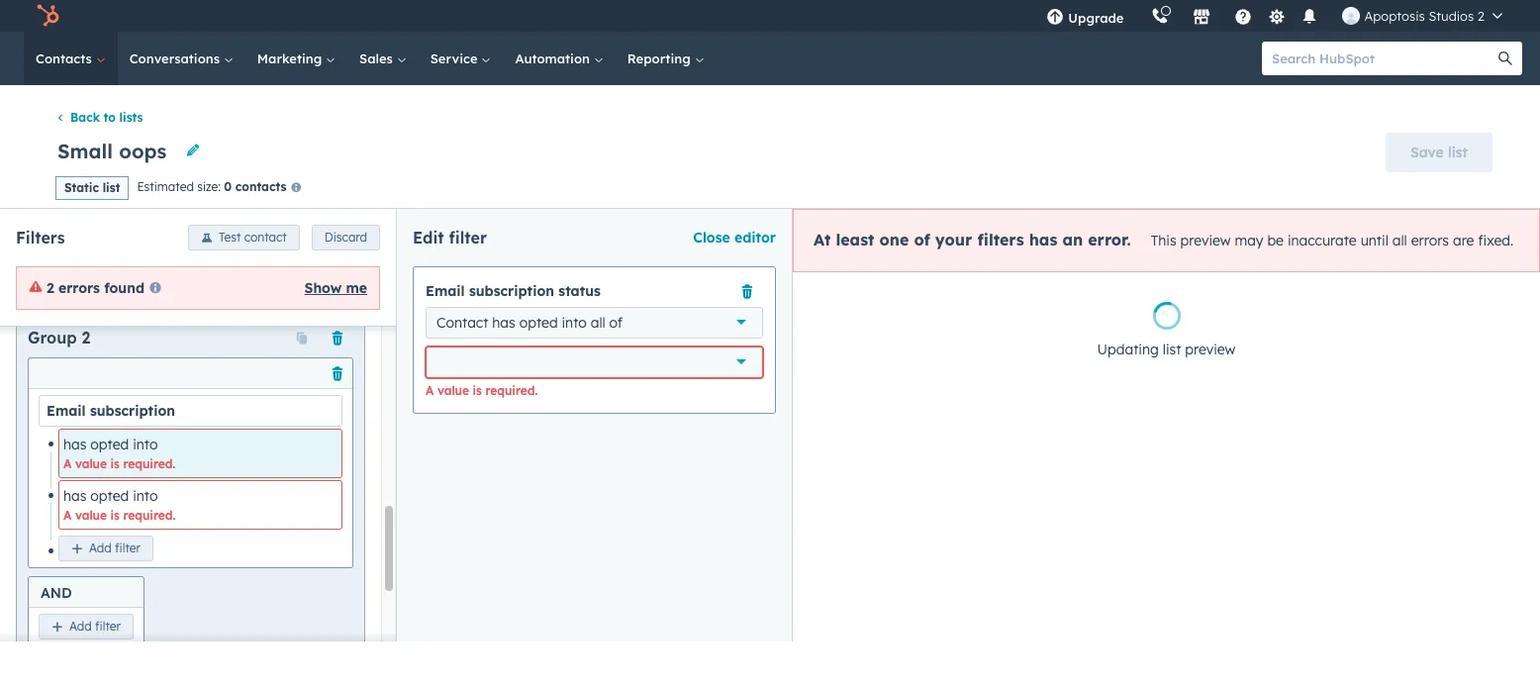 Task type: describe. For each thing, give the bounding box(es) containing it.
close editor
[[693, 228, 776, 246]]

until
[[1361, 231, 1389, 249]]

contact has opted into all of button
[[426, 307, 764, 338]]

sales link
[[348, 32, 419, 85]]

at
[[814, 229, 831, 249]]

1 vertical spatial add filter
[[69, 619, 121, 634]]

0 vertical spatial value
[[438, 383, 469, 398]]

group
[[28, 328, 77, 347]]

save list button
[[1386, 133, 1493, 172]]

0 vertical spatial filter
[[449, 227, 487, 247]]

1 vertical spatial opted
[[90, 435, 129, 453]]

of inside popup button
[[610, 314, 623, 331]]

test contact
[[219, 229, 287, 244]]

reporting link
[[616, 32, 716, 85]]

1 vertical spatial add filter button
[[39, 614, 134, 640]]

0 vertical spatial of
[[915, 229, 931, 249]]

2 vertical spatial into
[[133, 487, 158, 505]]

back to lists
[[70, 110, 143, 125]]

2 vertical spatial value
[[75, 508, 107, 523]]

this
[[1151, 231, 1177, 249]]

be
[[1268, 231, 1284, 249]]

editor
[[735, 228, 776, 246]]

hubspot link
[[24, 4, 74, 28]]

conversations
[[129, 51, 224, 66]]

notifications image
[[1302, 9, 1320, 27]]

1 vertical spatial 2
[[47, 279, 54, 297]]

into inside popup button
[[562, 314, 587, 331]]

List name field
[[55, 138, 173, 165]]

show me
[[305, 279, 367, 297]]

save
[[1411, 143, 1445, 161]]

show
[[305, 279, 342, 297]]

2 vertical spatial opted
[[90, 487, 129, 505]]

calling icon button
[[1144, 3, 1178, 29]]

2 vertical spatial 2
[[82, 328, 91, 347]]

discard button
[[312, 224, 380, 250]]

filters
[[16, 227, 65, 247]]

conversations link
[[118, 32, 245, 85]]

lists
[[119, 110, 143, 125]]

at least one of your filters has an error.
[[814, 229, 1132, 249]]

1 vertical spatial filter
[[115, 541, 141, 556]]

are
[[1454, 231, 1475, 249]]

marketplaces image
[[1194, 9, 1212, 27]]

list for save
[[1449, 143, 1469, 161]]

reporting
[[628, 51, 695, 66]]

2 vertical spatial required.
[[123, 508, 176, 523]]

to
[[104, 110, 116, 125]]

apoptosis studios 2 button
[[1331, 0, 1515, 32]]

contact has opted into all of
[[437, 314, 623, 331]]

show me button
[[305, 276, 367, 300]]

list for updating
[[1163, 340, 1182, 358]]

estimated size: 0 contacts
[[137, 180, 286, 194]]

sales
[[360, 51, 397, 66]]

0 vertical spatial a
[[426, 383, 434, 398]]

1 vertical spatial a
[[63, 456, 72, 471]]

menu containing apoptosis studios 2
[[1033, 0, 1517, 32]]

settings image
[[1269, 8, 1286, 26]]

0 vertical spatial all
[[1393, 231, 1408, 249]]

marketing link
[[245, 32, 348, 85]]

contacts
[[36, 51, 96, 66]]

preview inside status
[[1186, 340, 1236, 358]]

0 vertical spatial add filter button
[[58, 536, 154, 562]]

2 vertical spatial a
[[63, 508, 72, 523]]

search image
[[1499, 51, 1513, 65]]

contact
[[437, 314, 489, 331]]

edit filter
[[413, 227, 487, 247]]

and
[[41, 584, 72, 602]]

2 vertical spatial is
[[110, 508, 120, 523]]

email for email subscription
[[47, 402, 86, 420]]

marketplaces button
[[1182, 0, 1223, 32]]

0 vertical spatial is
[[473, 383, 482, 398]]

search button
[[1489, 42, 1523, 75]]



Task type: vqa. For each thing, say whether or not it's contained in the screenshot.
the Cancel inside Add email or domain dialog
no



Task type: locate. For each thing, give the bounding box(es) containing it.
updating list preview status
[[1090, 302, 1244, 361]]

2 errors found
[[47, 279, 145, 297]]

list inside save list button
[[1449, 143, 1469, 161]]

add filter button down and at the left of page
[[39, 614, 134, 640]]

2 right 'studios' at the top right of the page
[[1478, 8, 1485, 24]]

1 horizontal spatial list
[[1163, 340, 1182, 358]]

found
[[104, 279, 145, 297]]

help image
[[1235, 9, 1253, 27]]

1 horizontal spatial errors
[[1412, 231, 1450, 249]]

0 horizontal spatial errors
[[58, 279, 100, 297]]

all inside popup button
[[591, 314, 606, 331]]

studios
[[1429, 8, 1475, 24]]

has
[[1030, 229, 1058, 249], [492, 314, 516, 331], [63, 435, 87, 453], [63, 487, 87, 505]]

opted inside popup button
[[520, 314, 558, 331]]

automation
[[515, 51, 594, 66]]

apoptosis
[[1365, 8, 1426, 24]]

0 horizontal spatial list
[[103, 180, 120, 195]]

all right until
[[1393, 231, 1408, 249]]

preview right this
[[1181, 231, 1232, 249]]

0 vertical spatial opted
[[520, 314, 558, 331]]

0
[[224, 180, 232, 194]]

0 vertical spatial into
[[562, 314, 587, 331]]

a value is required.
[[426, 383, 538, 398]]

list inside updating list preview status
[[1163, 340, 1182, 358]]

list right save
[[1449, 143, 1469, 161]]

back to lists link
[[55, 110, 143, 125]]

0 vertical spatial email
[[426, 282, 465, 300]]

preview right updating
[[1186, 340, 1236, 358]]

1 horizontal spatial email
[[426, 282, 465, 300]]

2 right group
[[82, 328, 91, 347]]

upgrade
[[1069, 10, 1124, 26]]

service
[[430, 51, 482, 66]]

email subscription status
[[426, 282, 601, 300]]

1 vertical spatial preview
[[1186, 340, 1236, 358]]

1 vertical spatial all
[[591, 314, 606, 331]]

an
[[1063, 229, 1084, 249]]

marketing
[[257, 51, 326, 66]]

list
[[1449, 143, 1469, 161], [103, 180, 120, 195], [1163, 340, 1182, 358]]

hubspot image
[[36, 4, 59, 28]]

save list banner
[[48, 127, 1493, 175]]

back
[[70, 110, 100, 125]]

notifications button
[[1294, 0, 1327, 32]]

email
[[426, 282, 465, 300], [47, 402, 86, 420]]

size:
[[197, 180, 221, 194]]

preview
[[1181, 231, 1232, 249], [1186, 340, 1236, 358]]

status
[[559, 282, 601, 300]]

error.
[[1089, 229, 1132, 249]]

service link
[[419, 32, 504, 85]]

1 vertical spatial required.
[[123, 456, 176, 471]]

me
[[346, 279, 367, 297]]

1 horizontal spatial subscription
[[469, 282, 555, 300]]

0 vertical spatial has opted into a value is required.
[[63, 435, 176, 471]]

errors left the found
[[58, 279, 100, 297]]

a
[[426, 383, 434, 398], [63, 456, 72, 471], [63, 508, 72, 523]]

Search HubSpot search field
[[1263, 42, 1505, 75]]

1 horizontal spatial 2
[[82, 328, 91, 347]]

0 vertical spatial required.
[[486, 383, 538, 398]]

add
[[89, 541, 112, 556], [69, 619, 92, 634]]

2 up group
[[47, 279, 54, 297]]

list for static
[[103, 180, 120, 195]]

list right static
[[103, 180, 120, 195]]

1 vertical spatial errors
[[58, 279, 100, 297]]

1 vertical spatial list
[[103, 180, 120, 195]]

email up contact
[[426, 282, 465, 300]]

tara schultz image
[[1343, 7, 1361, 25]]

has inside popup button
[[492, 314, 516, 331]]

into
[[562, 314, 587, 331], [133, 435, 158, 453], [133, 487, 158, 505]]

contacts
[[236, 180, 286, 194]]

email down group 2
[[47, 402, 86, 420]]

add filter button up and at the left of page
[[58, 536, 154, 562]]

1 vertical spatial of
[[610, 314, 623, 331]]

your
[[936, 229, 973, 249]]

contacts link
[[24, 32, 118, 85]]

contact
[[244, 229, 287, 244]]

static
[[64, 180, 99, 195]]

2 vertical spatial filter
[[95, 619, 121, 634]]

0 vertical spatial list
[[1449, 143, 1469, 161]]

discard
[[325, 229, 367, 244]]

edit
[[413, 227, 444, 247]]

automation link
[[504, 32, 616, 85]]

opted
[[520, 314, 558, 331], [90, 435, 129, 453], [90, 487, 129, 505]]

page section element
[[0, 85, 1541, 208]]

of
[[915, 229, 931, 249], [610, 314, 623, 331]]

2 has opted into a value is required. from the top
[[63, 487, 176, 523]]

1 has opted into a value is required. from the top
[[63, 435, 176, 471]]

filters
[[978, 229, 1025, 249]]

2 vertical spatial list
[[1163, 340, 1182, 358]]

test contact button
[[188, 224, 300, 250]]

menu item
[[1138, 0, 1142, 32]]

calling icon image
[[1152, 8, 1170, 26]]

has opted into a value is required.
[[63, 435, 176, 471], [63, 487, 176, 523]]

0 horizontal spatial email
[[47, 402, 86, 420]]

one
[[880, 229, 909, 249]]

0 vertical spatial add
[[89, 541, 112, 556]]

0 horizontal spatial all
[[591, 314, 606, 331]]

1 horizontal spatial of
[[915, 229, 931, 249]]

subscription
[[469, 282, 555, 300], [90, 402, 175, 420]]

0 horizontal spatial subscription
[[90, 402, 175, 420]]

1 vertical spatial into
[[133, 435, 158, 453]]

email subscription
[[47, 402, 175, 420]]

subscription for contact has opted into all of
[[469, 282, 555, 300]]

may
[[1235, 231, 1264, 249]]

this preview may be inaccurate until all errors are fixed.
[[1151, 231, 1514, 249]]

close editor button
[[693, 225, 776, 249]]

save list
[[1411, 143, 1469, 161]]

test
[[219, 229, 241, 244]]

apoptosis studios 2
[[1365, 8, 1485, 24]]

all down status
[[591, 314, 606, 331]]

all
[[1393, 231, 1408, 249], [591, 314, 606, 331]]

0 vertical spatial 2
[[1478, 8, 1485, 24]]

2 horizontal spatial 2
[[1478, 8, 1485, 24]]

updating
[[1098, 340, 1159, 358]]

2 horizontal spatial list
[[1449, 143, 1469, 161]]

menu
[[1033, 0, 1517, 32]]

1 vertical spatial has opted into a value is required.
[[63, 487, 176, 523]]

help button
[[1227, 0, 1261, 32]]

1 vertical spatial value
[[75, 456, 107, 471]]

0 vertical spatial subscription
[[469, 282, 555, 300]]

errors left are
[[1412, 231, 1450, 249]]

1 vertical spatial subscription
[[90, 402, 175, 420]]

1 vertical spatial is
[[110, 456, 120, 471]]

errors
[[1412, 231, 1450, 249], [58, 279, 100, 297]]

fixed.
[[1479, 231, 1514, 249]]

subscription for has opted into
[[90, 402, 175, 420]]

0 vertical spatial add filter
[[89, 541, 141, 556]]

settings link
[[1265, 5, 1290, 26]]

2
[[1478, 8, 1485, 24], [47, 279, 54, 297], [82, 328, 91, 347]]

add filter button
[[58, 536, 154, 562], [39, 614, 134, 640]]

0 horizontal spatial of
[[610, 314, 623, 331]]

least
[[836, 229, 875, 249]]

upgrade image
[[1047, 9, 1065, 27]]

value
[[438, 383, 469, 398], [75, 456, 107, 471], [75, 508, 107, 523]]

list right updating
[[1163, 340, 1182, 358]]

filter
[[449, 227, 487, 247], [115, 541, 141, 556], [95, 619, 121, 634]]

updating list preview
[[1098, 340, 1236, 358]]

close
[[693, 228, 731, 246]]

1 horizontal spatial all
[[1393, 231, 1408, 249]]

email for email subscription status
[[426, 282, 465, 300]]

add filter
[[89, 541, 141, 556], [69, 619, 121, 634]]

1 vertical spatial email
[[47, 402, 86, 420]]

group 2
[[28, 328, 91, 347]]

static list
[[64, 180, 120, 195]]

inaccurate
[[1288, 231, 1357, 249]]

estimated
[[137, 180, 194, 194]]

1 vertical spatial add
[[69, 619, 92, 634]]

2 inside popup button
[[1478, 8, 1485, 24]]

0 horizontal spatial 2
[[47, 279, 54, 297]]

0 vertical spatial errors
[[1412, 231, 1450, 249]]

0 vertical spatial preview
[[1181, 231, 1232, 249]]



